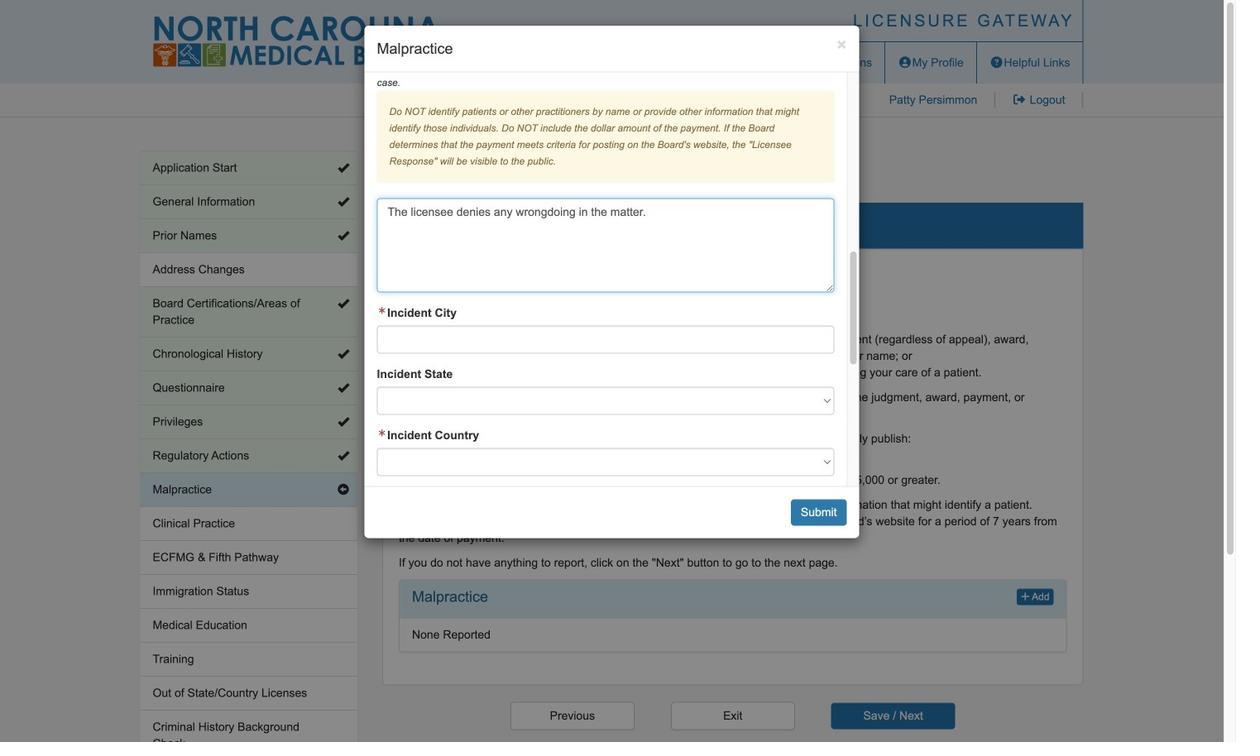Task type: describe. For each thing, give the bounding box(es) containing it.
2 fw image from the top
[[377, 429, 387, 438]]

2 ok image from the top
[[338, 230, 349, 242]]

3 ok image from the top
[[338, 298, 349, 310]]

1 ok image from the top
[[338, 196, 349, 208]]

user circle image
[[898, 57, 913, 68]]



Task type: locate. For each thing, give the bounding box(es) containing it.
1 ok image from the top
[[338, 162, 349, 174]]

4 ok image from the top
[[338, 450, 349, 462]]

question circle image
[[990, 57, 1004, 68]]

None text field
[[377, 326, 835, 354]]

4 ok image from the top
[[338, 416, 349, 428]]

1 fw image from the top
[[377, 307, 387, 315]]

circle arrow left image
[[338, 484, 349, 496]]

ok image
[[338, 196, 349, 208], [338, 348, 349, 360], [338, 382, 349, 394], [338, 416, 349, 428]]

None submit
[[791, 500, 847, 526], [831, 703, 956, 729], [791, 500, 847, 526], [831, 703, 956, 729]]

2 ok image from the top
[[338, 348, 349, 360]]

None text field
[[377, 198, 835, 293]]

sign out image
[[1012, 94, 1027, 106]]

plus image
[[1021, 592, 1030, 602]]

3 ok image from the top
[[338, 382, 349, 394]]

fw image
[[377, 307, 387, 315], [377, 429, 387, 438]]

1 vertical spatial fw image
[[377, 429, 387, 438]]

ok image
[[338, 162, 349, 174], [338, 230, 349, 242], [338, 298, 349, 310], [338, 450, 349, 462]]

north carolina medical board logo image
[[153, 16, 442, 67]]

None button
[[511, 702, 635, 730], [671, 702, 795, 730], [511, 702, 635, 730], [671, 702, 795, 730]]

0 vertical spatial fw image
[[377, 307, 387, 315]]



Task type: vqa. For each thing, say whether or not it's contained in the screenshot.
the top fw icon
yes



